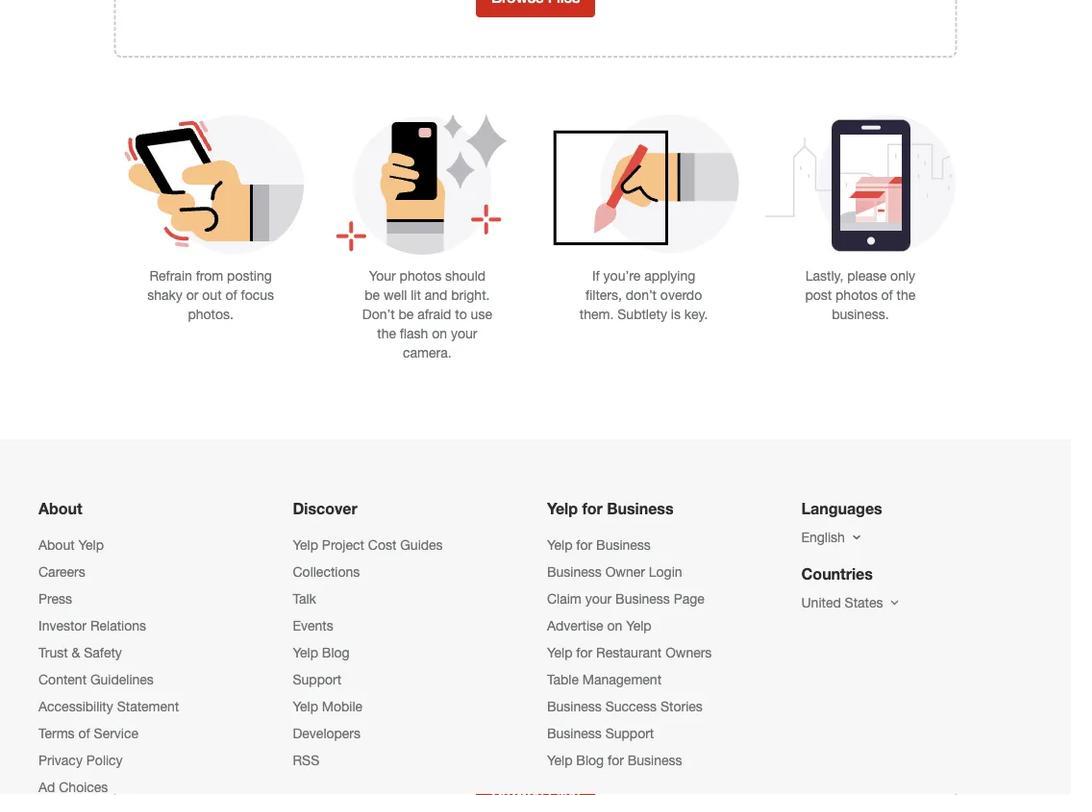 Task type: vqa. For each thing, say whether or not it's contained in the screenshot.
Advertise on Yelp
yes



Task type: describe. For each thing, give the bounding box(es) containing it.
business up yelp for business 'link'
[[607, 500, 674, 518]]

posting
[[227, 268, 272, 284]]

1 horizontal spatial be
[[399, 306, 414, 322]]

please
[[848, 268, 887, 284]]

terms of service
[[38, 726, 138, 742]]

guides
[[400, 537, 443, 553]]

you're
[[604, 268, 641, 284]]

owner
[[606, 564, 645, 580]]

business support
[[547, 726, 654, 742]]

privacy policy link
[[38, 753, 123, 769]]

accessibility statement
[[38, 699, 179, 715]]

refrain from posting shaky or out of focus photos.
[[147, 268, 274, 322]]

talk link
[[293, 591, 316, 607]]

&
[[72, 645, 80, 661]]

of inside lastly, please only post photos of the business.
[[881, 287, 893, 303]]

applying
[[645, 268, 696, 284]]

advertise on yelp
[[547, 618, 652, 634]]

yelp for yelp for restaurant owners link
[[547, 645, 573, 661]]

yelp up "careers" link at the left bottom of the page
[[78, 537, 104, 553]]

16 chevron down v2 image
[[849, 530, 865, 545]]

guidelines
[[90, 672, 154, 688]]

of inside refrain from posting shaky or out of focus photos.
[[225, 287, 237, 303]]

business up owner on the right of the page
[[596, 537, 651, 553]]

2 yelp for business from the top
[[547, 537, 651, 553]]

investor relations link
[[38, 618, 146, 634]]

statement
[[117, 699, 179, 715]]

success
[[606, 699, 657, 715]]

business up yelp blog for business
[[547, 726, 602, 742]]

safety
[[84, 645, 122, 661]]

for down advertise
[[576, 645, 593, 661]]

subtlety
[[618, 306, 667, 322]]

events
[[293, 618, 334, 634]]

cost
[[368, 537, 397, 553]]

careers
[[38, 564, 85, 580]]

events link
[[293, 618, 334, 634]]

the inside your photos should be well lit and bright. don't be afraid to use the flash on your camera.
[[377, 326, 396, 342]]

collections link
[[293, 564, 360, 580]]

yelp up yelp for business 'link'
[[547, 500, 578, 518]]

flash
[[400, 326, 428, 342]]

0 horizontal spatial of
[[78, 726, 90, 742]]

english
[[802, 530, 845, 545]]

camera.
[[403, 345, 452, 361]]

rss
[[293, 753, 320, 769]]

use
[[471, 306, 492, 322]]

about yelp
[[38, 537, 104, 553]]

from
[[196, 268, 223, 284]]

claim your business page
[[547, 591, 705, 607]]

afraid
[[418, 306, 451, 322]]

collections
[[293, 564, 360, 580]]

photos inside lastly, please only post photos of the business.
[[836, 287, 878, 303]]

if
[[592, 268, 600, 284]]

to
[[455, 306, 467, 322]]

the inside lastly, please only post photos of the business.
[[897, 287, 916, 303]]

0 horizontal spatial support
[[293, 672, 341, 688]]

yelp for yelp blog link
[[293, 645, 318, 661]]

policy
[[86, 753, 123, 769]]

shaky
[[147, 287, 183, 303]]

united states button
[[802, 595, 903, 611]]

yelp blog for business link
[[547, 753, 682, 769]]

post
[[805, 287, 832, 303]]

business down success
[[628, 753, 682, 769]]

business owner login
[[547, 564, 682, 580]]

stories
[[661, 699, 703, 715]]

advertise
[[547, 618, 604, 634]]

united states
[[802, 595, 883, 611]]

yelp for restaurant owners
[[547, 645, 712, 661]]

your
[[369, 268, 396, 284]]

page
[[674, 591, 705, 607]]

or
[[186, 287, 199, 303]]

about for about yelp
[[38, 537, 75, 553]]

privacy
[[38, 753, 83, 769]]

trust
[[38, 645, 68, 661]]

1 vertical spatial support
[[606, 726, 654, 742]]

key.
[[685, 306, 708, 322]]

discover
[[293, 500, 358, 518]]

owners
[[666, 645, 712, 661]]

business support link
[[547, 726, 654, 742]]

if you're applying filters, don't overdo them. subtlety is key.
[[580, 268, 708, 322]]

developers link
[[293, 726, 361, 742]]

on inside your photos should be well lit and bright. don't be afraid to use the flash on your camera.
[[432, 326, 447, 342]]

table
[[547, 672, 579, 688]]

16 chevron down v2 image
[[887, 595, 903, 611]]

project
[[322, 537, 364, 553]]

privacy policy
[[38, 753, 123, 769]]

is
[[671, 306, 681, 322]]

accessibility
[[38, 699, 113, 715]]



Task type: locate. For each thing, give the bounding box(es) containing it.
photos.
[[188, 306, 234, 322]]

1 vertical spatial be
[[399, 306, 414, 322]]

1 vertical spatial yelp for business
[[547, 537, 651, 553]]

rss link
[[293, 753, 320, 769]]

1 horizontal spatial photos
[[836, 287, 878, 303]]

business down owner on the right of the page
[[616, 591, 670, 607]]

yelp for business up yelp for business 'link'
[[547, 500, 674, 518]]

1 vertical spatial about
[[38, 537, 75, 553]]

blog for yelp blog
[[322, 645, 350, 661]]

1 vertical spatial your
[[585, 591, 612, 607]]

yelp for business up business owner login link
[[547, 537, 651, 553]]

yelp blog
[[293, 645, 350, 661]]

blog up support link on the bottom left
[[322, 645, 350, 661]]

about up "careers" link at the left bottom of the page
[[38, 537, 75, 553]]

support
[[293, 672, 341, 688], [606, 726, 654, 742]]

content
[[38, 672, 87, 688]]

of down only on the right top of page
[[881, 287, 893, 303]]

management
[[583, 672, 662, 688]]

lit
[[411, 287, 421, 303]]

be
[[365, 287, 380, 303], [399, 306, 414, 322]]

yelp down the events link
[[293, 645, 318, 661]]

lastly, please only post photos of the business.
[[805, 268, 916, 322]]

photos inside your photos should be well lit and bright. don't be afraid to use the flash on your camera.
[[400, 268, 442, 284]]

on down afraid
[[432, 326, 447, 342]]

0 horizontal spatial the
[[377, 326, 396, 342]]

yelp down business support 'link' at bottom right
[[547, 753, 573, 769]]

0 horizontal spatial your
[[451, 326, 478, 342]]

yelp for yelp for business 'link'
[[547, 537, 573, 553]]

1 vertical spatial the
[[377, 326, 396, 342]]

login
[[649, 564, 682, 580]]

your inside your photos should be well lit and bright. don't be afraid to use the flash on your camera.
[[451, 326, 478, 342]]

service
[[94, 726, 138, 742]]

business up "claim"
[[547, 564, 602, 580]]

2 horizontal spatial of
[[881, 287, 893, 303]]

advertise on yelp link
[[547, 618, 652, 634]]

trust & safety
[[38, 645, 122, 661]]

of right out
[[225, 287, 237, 303]]

united
[[802, 595, 841, 611]]

1 yelp for business from the top
[[547, 500, 674, 518]]

the down only on the right top of page
[[897, 287, 916, 303]]

yelp project cost guides
[[293, 537, 443, 553]]

1 horizontal spatial of
[[225, 287, 237, 303]]

of up privacy policy link in the left bottom of the page
[[78, 726, 90, 742]]

yelp for yelp project cost guides link
[[293, 537, 318, 553]]

on down the claim your business page at the right of the page
[[607, 618, 623, 634]]

terms
[[38, 726, 75, 742]]

1 vertical spatial blog
[[576, 753, 604, 769]]

yelp for yelp mobile link
[[293, 699, 318, 715]]

the
[[897, 287, 916, 303], [377, 326, 396, 342]]

yelp for business link
[[547, 537, 651, 553]]

yelp mobile
[[293, 699, 363, 715]]

0 vertical spatial the
[[897, 287, 916, 303]]

support down success
[[606, 726, 654, 742]]

0 vertical spatial blog
[[322, 645, 350, 661]]

1 vertical spatial photos
[[836, 287, 878, 303]]

about yelp link
[[38, 537, 104, 553]]

0 vertical spatial yelp for business
[[547, 500, 674, 518]]

yelp for the yelp blog for business link
[[547, 753, 573, 769]]

0 horizontal spatial photos
[[400, 268, 442, 284]]

careers link
[[38, 564, 85, 580]]

bright.
[[451, 287, 490, 303]]

your photos should be well lit and bright. don't be afraid to use the flash on your camera.
[[362, 268, 492, 361]]

1 vertical spatial on
[[607, 618, 623, 634]]

refrain
[[150, 268, 192, 284]]

for down business support
[[608, 753, 624, 769]]

mobile
[[322, 699, 363, 715]]

don't
[[362, 306, 395, 322]]

1 horizontal spatial blog
[[576, 753, 604, 769]]

0 horizontal spatial be
[[365, 287, 380, 303]]

states
[[845, 595, 883, 611]]

yelp up yelp for restaurant owners link
[[626, 618, 652, 634]]

languages
[[802, 500, 883, 518]]

0 vertical spatial be
[[365, 287, 380, 303]]

be up "don't" on the left of the page
[[365, 287, 380, 303]]

content guidelines link
[[38, 672, 154, 688]]

talk
[[293, 591, 316, 607]]

overdo
[[661, 287, 702, 303]]

your down the to at the left top of the page
[[451, 326, 478, 342]]

yelp for business
[[547, 500, 674, 518], [547, 537, 651, 553]]

yelp blog link
[[293, 645, 350, 661]]

0 vertical spatial on
[[432, 326, 447, 342]]

claim
[[547, 591, 582, 607]]

yelp up collections link on the bottom of the page
[[293, 537, 318, 553]]

2 about from the top
[[38, 537, 75, 553]]

for
[[582, 500, 603, 518], [576, 537, 593, 553], [576, 645, 593, 661], [608, 753, 624, 769]]

your up the advertise on yelp
[[585, 591, 612, 607]]

1 horizontal spatial the
[[897, 287, 916, 303]]

the down "don't" on the left of the page
[[377, 326, 396, 342]]

blog down business support
[[576, 753, 604, 769]]

and
[[425, 287, 448, 303]]

relations
[[90, 618, 146, 634]]

photos up lit
[[400, 268, 442, 284]]

yelp down support link on the bottom left
[[293, 699, 318, 715]]

investor relations
[[38, 618, 146, 634]]

yelp for restaurant owners link
[[547, 645, 712, 661]]

1 horizontal spatial support
[[606, 726, 654, 742]]

1 about from the top
[[38, 500, 82, 518]]

photos up business.
[[836, 287, 878, 303]]

claim your business page link
[[547, 591, 705, 607]]

business success stories link
[[547, 699, 703, 715]]

yelp
[[547, 500, 578, 518], [78, 537, 104, 553], [293, 537, 318, 553], [547, 537, 573, 553], [626, 618, 652, 634], [293, 645, 318, 661], [547, 645, 573, 661], [293, 699, 318, 715], [547, 753, 573, 769]]

business owner login link
[[547, 564, 682, 580]]

out
[[202, 287, 222, 303]]

for up yelp for business 'link'
[[582, 500, 603, 518]]

on
[[432, 326, 447, 342], [607, 618, 623, 634]]

trust & safety link
[[38, 645, 122, 661]]

0 vertical spatial photos
[[400, 268, 442, 284]]

blog for yelp blog for business
[[576, 753, 604, 769]]

investor
[[38, 618, 87, 634]]

for up business owner login link
[[576, 537, 593, 553]]

them.
[[580, 306, 614, 322]]

content guidelines
[[38, 672, 154, 688]]

restaurant
[[596, 645, 662, 661]]

1 horizontal spatial on
[[607, 618, 623, 634]]

your
[[451, 326, 478, 342], [585, 591, 612, 607]]

about up about yelp link on the left bottom of the page
[[38, 500, 82, 518]]

0 vertical spatial support
[[293, 672, 341, 688]]

well
[[384, 287, 407, 303]]

countries
[[802, 565, 873, 583]]

support down yelp blog link
[[293, 672, 341, 688]]

yelp mobile link
[[293, 699, 363, 715]]

yelp project cost guides link
[[293, 537, 443, 553]]

business
[[607, 500, 674, 518], [596, 537, 651, 553], [547, 564, 602, 580], [616, 591, 670, 607], [547, 699, 602, 715], [547, 726, 602, 742], [628, 753, 682, 769]]

0 horizontal spatial blog
[[322, 645, 350, 661]]

support link
[[293, 672, 341, 688]]

yelp up table
[[547, 645, 573, 661]]

about for about
[[38, 500, 82, 518]]

photos
[[400, 268, 442, 284], [836, 287, 878, 303]]

press link
[[38, 591, 72, 607]]

should
[[445, 268, 486, 284]]

terms of service link
[[38, 726, 138, 742]]

1 horizontal spatial your
[[585, 591, 612, 607]]

business down table
[[547, 699, 602, 715]]

yelp up "claim"
[[547, 537, 573, 553]]

0 vertical spatial about
[[38, 500, 82, 518]]

business success stories
[[547, 699, 703, 715]]

0 horizontal spatial on
[[432, 326, 447, 342]]

yelp blog for business
[[547, 753, 682, 769]]

0 vertical spatial your
[[451, 326, 478, 342]]

table management link
[[547, 672, 662, 688]]

be up flash
[[399, 306, 414, 322]]



